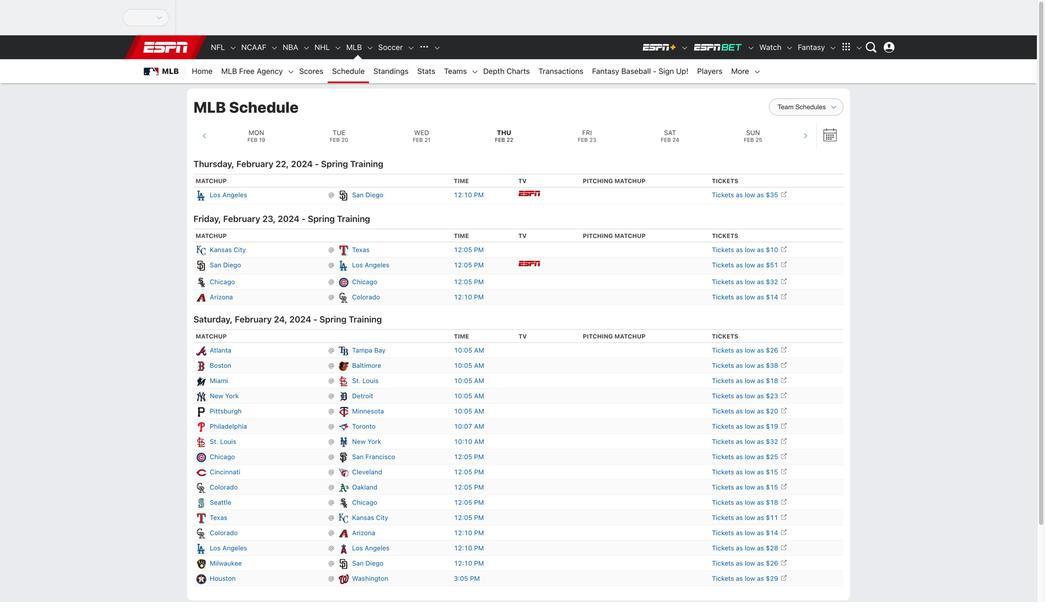 Task type: locate. For each thing, give the bounding box(es) containing it.
san
[[352, 191, 364, 199], [210, 261, 222, 269], [352, 453, 364, 461], [352, 560, 364, 568]]

7 low from the top
[[745, 362, 756, 370]]

6 @ from the top
[[325, 347, 338, 354]]

2 10:05 am from the top
[[454, 362, 485, 370]]

tv for friday, february 23, 2024 - spring training
[[519, 233, 527, 240]]

colorado down cincinnati link
[[210, 484, 238, 492]]

pitching matchup
[[583, 178, 646, 185], [583, 233, 646, 240], [583, 333, 646, 340]]

15 tickets from the top
[[713, 484, 735, 492]]

2 vertical spatial pitching matchup
[[583, 333, 646, 340]]

13 tickets from the top
[[713, 453, 735, 461]]

2 10:05 am link from the top
[[454, 362, 485, 370]]

tickets as low as $26 for 12:10 pm
[[713, 560, 779, 568]]

1 vertical spatial tickets as low as $18
[[713, 499, 779, 507]]

3 feb from the left
[[413, 137, 423, 143]]

10:05 am for baltimore
[[454, 362, 485, 370]]

0 vertical spatial city
[[234, 246, 246, 254]]

0 vertical spatial $15
[[766, 469, 779, 476]]

tickets as low as $32 link for 10:10 am
[[713, 437, 788, 446]]

tickets inside 'link'
[[713, 246, 735, 254]]

1 horizontal spatial arizona
[[352, 530, 376, 537]]

0 vertical spatial arizona link
[[210, 292, 233, 303]]

1 tickets from the top
[[713, 191, 735, 199]]

@ for washington link
[[325, 575, 338, 583]]

fantasy
[[798, 43, 826, 52], [593, 67, 620, 76]]

new york link
[[210, 391, 239, 401], [352, 437, 381, 447]]

schedule down the nhl icon
[[332, 67, 365, 76]]

pm for tickets as low as $51 link
[[474, 261, 484, 269]]

0 vertical spatial tickets as low as $32 link
[[713, 277, 788, 286]]

0 horizontal spatial new york link
[[210, 391, 239, 401]]

12 @ from the top
[[325, 438, 338, 446]]

feb down sun
[[744, 137, 755, 143]]

pittsburgh link
[[210, 406, 242, 417]]

- left sign
[[654, 67, 657, 76]]

tickets as low as $14 link down tickets as low as $51
[[713, 293, 788, 301]]

tickets for tickets as low as $38 link
[[713, 362, 735, 370]]

@ for milwaukee san diego link
[[325, 560, 338, 568]]

1 vertical spatial tickets as low as $15 link
[[713, 483, 788, 492]]

5 am from the top
[[474, 408, 485, 415]]

20 tickets from the top
[[713, 560, 735, 568]]

5 10:05 from the top
[[454, 408, 473, 415]]

1 low from the top
[[745, 191, 756, 199]]

february down 19 at the top left
[[237, 159, 274, 169]]

toronto link
[[352, 422, 376, 432]]

1 tickets as low as $15 from the top
[[713, 469, 779, 476]]

0 vertical spatial tickets as low as $15
[[713, 469, 779, 476]]

1 vertical spatial new
[[352, 438, 366, 446]]

$32
[[767, 278, 779, 286], [766, 438, 779, 446]]

12:10 pm link for leftmost arizona link
[[454, 294, 484, 301]]

1 matchup from the top
[[615, 178, 646, 185]]

2 tickets as low as $15 from the top
[[713, 484, 779, 492]]

1 vertical spatial $18
[[766, 499, 779, 507]]

2 tickets as low as $18 from the top
[[713, 499, 779, 507]]

0 vertical spatial tickets as low as $14 link
[[713, 293, 788, 301]]

mlb link left home link
[[138, 59, 185, 83]]

1 vertical spatial tickets as low as $14 link
[[713, 529, 788, 537]]

texas for bottommost texas link
[[210, 514, 227, 522]]

feb down thu
[[495, 137, 505, 143]]

toronto
[[352, 423, 376, 431]]

tickets as low as $14 down tickets as low as $51
[[713, 294, 779, 301]]

1 vertical spatial pitching
[[583, 233, 613, 240]]

2 vertical spatial tv
[[519, 333, 527, 340]]

fantasy inside the fantasy link
[[798, 43, 826, 52]]

arizona down "oakland"
[[352, 530, 376, 537]]

kansas city link down friday,
[[210, 245, 246, 255]]

st. up the detroit
[[352, 377, 361, 385]]

24,
[[274, 314, 288, 325]]

$32 up '$25'
[[766, 438, 779, 446]]

tickets as low as $26 link for 12:10 pm
[[713, 559, 788, 568]]

0 vertical spatial $32
[[767, 278, 779, 286]]

1 feb from the left
[[248, 137, 258, 143]]

wed feb 21
[[413, 129, 431, 143]]

0 vertical spatial st. louis
[[352, 377, 379, 385]]

@ for the detroit link
[[325, 393, 338, 400]]

$14 down $51
[[767, 294, 779, 301]]

@ for "oakland" link
[[325, 484, 338, 492]]

4 10:05 from the top
[[454, 393, 473, 400]]

york up pittsburgh link
[[225, 393, 239, 400]]

1 tickets as low as $32 from the top
[[713, 278, 779, 286]]

1 vertical spatial tickets as low as $15
[[713, 484, 779, 492]]

1 vertical spatial tickets
[[713, 233, 739, 240]]

tickets as low as $18 link
[[713, 376, 788, 385], [713, 498, 788, 507]]

arizona
[[210, 294, 233, 301], [352, 530, 376, 537]]

standings
[[374, 67, 409, 76]]

1 vertical spatial st.
[[210, 438, 218, 446]]

17 tickets from the top
[[713, 514, 735, 522]]

10:07 am link
[[454, 423, 485, 431]]

feb inside tue feb 20
[[330, 137, 340, 143]]

tue
[[333, 129, 346, 137]]

more sports image
[[434, 44, 441, 52]]

1 10:05 am from the top
[[454, 347, 485, 354]]

feb for mon
[[248, 137, 258, 143]]

tv
[[519, 178, 527, 185], [519, 233, 527, 240], [519, 333, 527, 340]]

12:05 pm
[[454, 246, 484, 254], [454, 261, 484, 269], [454, 278, 484, 286], [454, 453, 484, 461], [454, 469, 484, 476], [454, 484, 484, 492], [454, 499, 484, 507], [454, 514, 484, 522]]

0 horizontal spatial kansas
[[210, 246, 232, 254]]

texas
[[352, 246, 370, 254], [210, 514, 227, 522]]

3 pitching matchup from the top
[[583, 333, 646, 340]]

2 tickets from the top
[[713, 246, 735, 254]]

tv for thursday, february 22, 2024 - spring training
[[519, 178, 527, 185]]

$25
[[766, 453, 779, 461]]

spring down 20
[[321, 159, 348, 169]]

$14 down $11
[[766, 530, 779, 537]]

texas for rightmost texas link
[[352, 246, 370, 254]]

new york link down toronto
[[352, 437, 381, 447]]

calendar image
[[824, 128, 837, 142]]

feb inside sun feb 25
[[744, 137, 755, 143]]

1 vertical spatial st. louis
[[210, 438, 236, 446]]

feb inside sat feb 24
[[661, 137, 671, 143]]

city down friday, february 23, 2024 - spring training at the left of the page
[[234, 246, 246, 254]]

tickets as low as $10
[[713, 246, 779, 254]]

feb inside "mon feb 19"
[[248, 137, 258, 143]]

espn image
[[519, 261, 541, 267]]

tickets as low as $26 up tickets as low as $38
[[713, 347, 779, 354]]

@ for tampa bay link
[[325, 347, 338, 354]]

feb inside wed feb 21
[[413, 137, 423, 143]]

2 low from the top
[[745, 246, 756, 254]]

- right 23,
[[302, 214, 306, 224]]

10:05 am for st. louis
[[454, 377, 485, 385]]

fantasy left baseball in the top right of the page
[[593, 67, 620, 76]]

2 10:05 from the top
[[454, 362, 473, 370]]

chicago link
[[210, 277, 235, 287], [352, 277, 378, 287], [210, 452, 235, 462], [352, 498, 378, 508]]

1 vertical spatial york
[[368, 438, 381, 446]]

kansas city down friday,
[[210, 246, 246, 254]]

players
[[698, 67, 723, 76]]

$23
[[766, 393, 779, 400]]

0 horizontal spatial louis
[[220, 438, 236, 446]]

$18 for 12:05 pm
[[766, 499, 779, 507]]

feb down sat
[[661, 137, 671, 143]]

16 @ from the top
[[325, 499, 338, 507]]

2024 right '24,'
[[290, 314, 311, 325]]

st. louis link down baltimore link
[[352, 376, 379, 386]]

1 horizontal spatial more espn image
[[856, 44, 864, 52]]

8 low from the top
[[745, 377, 756, 385]]

1 matchup from the top
[[196, 178, 227, 185]]

1 horizontal spatial city
[[376, 514, 388, 522]]

9 tickets from the top
[[713, 393, 735, 400]]

feb for thu
[[495, 137, 505, 143]]

0 horizontal spatial schedule
[[229, 98, 299, 116]]

kansas city link down "oakland"
[[352, 513, 388, 523]]

pm for tickets as low as $11 link
[[474, 514, 484, 522]]

milwaukee link
[[210, 559, 242, 569]]

tickets as low as $18 link up tickets as low as $23 link on the bottom right of the page
[[713, 376, 788, 385]]

tickets as low as $28
[[713, 545, 779, 552]]

feb for fri
[[578, 137, 588, 143]]

1 vertical spatial tickets as low as $26
[[713, 560, 779, 568]]

st. down philadelphia link
[[210, 438, 218, 446]]

colorado up tampa bay
[[352, 294, 380, 301]]

0 vertical spatial colorado
[[352, 294, 380, 301]]

louis for the topmost st. louis link
[[363, 377, 379, 385]]

kansas down "oakland"
[[352, 514, 374, 522]]

1 vertical spatial $15
[[766, 484, 779, 492]]

mlb left free
[[221, 67, 237, 76]]

1 vertical spatial matchup
[[615, 233, 646, 240]]

1 10:05 am link from the top
[[454, 347, 485, 354]]

1 vertical spatial texas link
[[210, 513, 227, 523]]

san diego link
[[352, 190, 384, 200], [210, 260, 241, 270], [352, 559, 384, 569]]

mlb link right nhl link
[[342, 35, 367, 59]]

colorado
[[352, 294, 380, 301], [210, 484, 238, 492], [210, 530, 238, 537]]

- for saturday, february 24, 2024 - spring training
[[314, 314, 318, 325]]

pm for tickets as low as $15 link for oakland
[[474, 484, 484, 492]]

espn image
[[519, 191, 540, 196]]

tue feb 20
[[330, 129, 349, 143]]

2 tickets as low as $26 link from the top
[[713, 559, 788, 568]]

2 matchup from the top
[[196, 233, 227, 240]]

ncaaf image
[[271, 44, 279, 52]]

colorado link down cincinnati link
[[210, 483, 238, 493]]

1 vertical spatial $32
[[766, 438, 779, 446]]

1 10:05 from the top
[[454, 347, 473, 354]]

colorado up milwaukee at the bottom left
[[210, 530, 238, 537]]

tickets as low as $51
[[713, 261, 779, 269]]

1 vertical spatial time
[[454, 233, 469, 240]]

feb for sun
[[744, 137, 755, 143]]

spring right 23,
[[308, 214, 335, 224]]

1 tickets as low as $32 link from the top
[[713, 277, 788, 286]]

thursday, february 22, 2024 - spring training
[[194, 159, 384, 169]]

tickets as low as $26 link down tickets as low as $28 link
[[713, 559, 788, 568]]

mlb left home on the left of the page
[[162, 67, 179, 76]]

10:05 am for minnesota
[[454, 408, 485, 415]]

tickets as low as $38 link
[[713, 361, 788, 370]]

1 horizontal spatial kansas city
[[352, 514, 388, 522]]

0 vertical spatial $26
[[766, 347, 779, 354]]

0 vertical spatial training
[[350, 159, 384, 169]]

$18 down $38
[[766, 377, 779, 385]]

10:05 am link for baltimore
[[454, 362, 485, 370]]

arizona link up saturday,
[[210, 292, 233, 303]]

tickets for tickets as low as $25 link
[[713, 453, 735, 461]]

nba
[[283, 43, 298, 52]]

tickets as low as $18 up tickets as low as $11 on the bottom right of page
[[713, 499, 779, 507]]

12 low from the top
[[745, 438, 756, 446]]

1 pitching from the top
[[583, 178, 613, 185]]

arizona up saturday,
[[210, 294, 233, 301]]

new for bottommost "new york" link
[[352, 438, 366, 446]]

23
[[590, 137, 597, 143]]

2 $14 from the top
[[766, 530, 779, 537]]

tickets as low as $26 for 10:05 am
[[713, 347, 779, 354]]

1 vertical spatial february
[[223, 214, 260, 224]]

tickets as low as $14 up tickets as low as $28
[[713, 530, 779, 537]]

@ for san diego link corresponding to los angeles
[[325, 191, 338, 199]]

fantasy left "fantasy" image
[[798, 43, 826, 52]]

1 vertical spatial $26
[[766, 560, 779, 568]]

spring for 22,
[[321, 159, 348, 169]]

tickets as low as $14 link down tickets as low as $11 link
[[713, 529, 788, 537]]

mon feb 19
[[248, 129, 265, 143]]

time for thursday, february 22, 2024 - spring training
[[454, 178, 469, 185]]

st. louis link
[[352, 376, 379, 386], [210, 437, 236, 447]]

tickets as low as $32 down tickets as low as $51
[[713, 278, 779, 286]]

tickets as low as $14 link for colorado
[[713, 293, 788, 301]]

0 vertical spatial 2024
[[291, 159, 313, 169]]

spring for 23,
[[308, 214, 335, 224]]

tickets as low as $29
[[713, 575, 779, 583]]

0 vertical spatial tickets as low as $15 link
[[713, 468, 788, 477]]

$15
[[766, 469, 779, 476], [766, 484, 779, 492]]

tickets as low as $26 link up tickets as low as $38 link
[[713, 346, 788, 355]]

pitching
[[583, 178, 613, 185], [583, 233, 613, 240], [583, 333, 613, 340]]

0 horizontal spatial texas link
[[210, 513, 227, 523]]

sat
[[665, 129, 677, 137]]

tickets as low as $32 down tickets as low as $19 at the bottom right
[[713, 438, 779, 446]]

$18
[[766, 377, 779, 385], [766, 499, 779, 507]]

8 tickets from the top
[[713, 377, 735, 385]]

san inside san francisco link
[[352, 453, 364, 461]]

home
[[192, 67, 213, 76]]

february for friday,
[[223, 214, 260, 224]]

tickets as low as $15 link down "tickets as low as $25" on the bottom right of the page
[[713, 483, 788, 492]]

@
[[325, 191, 338, 199], [325, 246, 338, 254], [325, 261, 338, 269], [325, 278, 338, 286], [325, 294, 338, 301], [325, 347, 338, 354], [325, 362, 338, 370], [325, 377, 338, 385], [325, 393, 338, 400], [325, 408, 338, 415], [325, 423, 338, 431], [325, 438, 338, 446], [325, 453, 338, 461], [325, 469, 338, 476], [325, 484, 338, 492], [325, 499, 338, 507], [325, 514, 338, 522], [325, 530, 338, 537], [325, 545, 338, 552], [325, 560, 338, 568], [325, 575, 338, 583]]

1 vertical spatial texas
[[210, 514, 227, 522]]

2 $32 from the top
[[766, 438, 779, 446]]

2 tickets as low as $18 link from the top
[[713, 498, 788, 507]]

1 vertical spatial new york
[[352, 438, 381, 446]]

cincinnati link
[[210, 467, 241, 478]]

nfl link
[[207, 35, 229, 59]]

oakland
[[352, 484, 378, 492]]

tickets up tickets as low as $10
[[713, 233, 739, 240]]

0 horizontal spatial more espn image
[[839, 39, 855, 55]]

matchup for thursday, february 22, 2024 - spring training
[[615, 178, 646, 185]]

kansas city down "oakland"
[[352, 514, 388, 522]]

2 tickets as low as $14 link from the top
[[713, 529, 788, 537]]

february left 23,
[[223, 214, 260, 224]]

5 @ from the top
[[325, 294, 338, 301]]

1 $18 from the top
[[766, 377, 779, 385]]

0 vertical spatial st.
[[352, 377, 361, 385]]

1 vertical spatial louis
[[220, 438, 236, 446]]

4 am from the top
[[474, 393, 485, 400]]

transactions link
[[535, 59, 588, 83]]

- right 22,
[[315, 159, 319, 169]]

am for detroit
[[474, 393, 485, 400]]

2024 right 22,
[[291, 159, 313, 169]]

tickets as low as $32 link up tickets as low as $25 link
[[713, 437, 788, 446]]

12:05 for tickets as low as $10 'link'
[[454, 246, 473, 254]]

teams
[[444, 67, 467, 76]]

york up 'san francisco'
[[368, 438, 381, 446]]

tickets as low as $18 for 10:05 am
[[713, 377, 779, 385]]

17 @ from the top
[[325, 514, 338, 522]]

$26 for 10:05 am
[[766, 347, 779, 354]]

0 vertical spatial york
[[225, 393, 239, 400]]

0 horizontal spatial new york
[[210, 393, 239, 400]]

2 $18 from the top
[[766, 499, 779, 507]]

tampa
[[352, 347, 373, 354]]

standings page main content
[[187, 89, 1046, 603]]

colorado link for arizona
[[210, 528, 238, 539]]

feb down wed
[[413, 137, 423, 143]]

0 vertical spatial schedule
[[332, 67, 365, 76]]

diego
[[366, 191, 384, 199], [223, 261, 241, 269], [366, 560, 384, 568]]

@ for cleveland link
[[325, 469, 338, 476]]

matchup down thursday,
[[196, 178, 227, 185]]

$15 down '$25'
[[766, 469, 779, 476]]

2 vertical spatial spring
[[320, 314, 347, 325]]

3 10:05 am link from the top
[[454, 377, 485, 385]]

los
[[210, 191, 221, 199], [352, 261, 363, 269], [210, 545, 221, 552], [352, 545, 363, 552]]

$26 up $38
[[766, 347, 779, 354]]

19 tickets from the top
[[713, 545, 735, 552]]

0 vertical spatial diego
[[366, 191, 384, 199]]

tickets as low as $15 link down tickets as low as $25 link
[[713, 468, 788, 477]]

0 horizontal spatial texas
[[210, 514, 227, 522]]

13 @ from the top
[[325, 453, 338, 461]]

0 horizontal spatial arizona
[[210, 294, 233, 301]]

fantasy baseball - sign up!
[[593, 67, 689, 76]]

mlb right the nhl icon
[[346, 43, 362, 52]]

february left '24,'
[[235, 314, 272, 325]]

milwaukee
[[210, 560, 242, 568]]

1 vertical spatial arizona
[[352, 530, 376, 537]]

chicago
[[210, 278, 235, 286], [352, 278, 378, 286], [210, 453, 235, 461], [352, 499, 378, 507]]

$15 up $11
[[766, 484, 779, 492]]

2 vertical spatial san diego link
[[352, 559, 384, 569]]

18 tickets from the top
[[713, 530, 735, 537]]

tickets as low as $11
[[713, 514, 779, 522]]

$26 for 12:10 pm
[[766, 560, 779, 568]]

11 tickets from the top
[[713, 423, 735, 431]]

louis down baltimore link
[[363, 377, 379, 385]]

2 pitching from the top
[[583, 233, 613, 240]]

depth
[[484, 67, 505, 76]]

2 matchup from the top
[[615, 233, 646, 240]]

8 @ from the top
[[325, 377, 338, 385]]

new down toronto
[[352, 438, 366, 446]]

feb for wed
[[413, 137, 423, 143]]

training
[[350, 159, 384, 169], [337, 214, 370, 224], [349, 314, 382, 325]]

0 vertical spatial st. louis link
[[352, 376, 379, 386]]

14 @ from the top
[[325, 469, 338, 476]]

15 @ from the top
[[325, 484, 338, 492]]

tickets as low as $15 up tickets as low as $11 link
[[713, 484, 779, 492]]

san for milwaukee
[[352, 560, 364, 568]]

tickets for tickets as low as $15 link for oakland
[[713, 484, 735, 492]]

19 @ from the top
[[325, 545, 338, 552]]

mlb down home link
[[194, 98, 226, 116]]

10:05
[[454, 347, 473, 354], [454, 362, 473, 370], [454, 377, 473, 385], [454, 393, 473, 400], [454, 408, 473, 415]]

1 vertical spatial schedule
[[229, 98, 299, 116]]

5 feb from the left
[[578, 137, 588, 143]]

feb down tue
[[330, 137, 340, 143]]

tickets as low as $18
[[713, 377, 779, 385], [713, 499, 779, 507]]

2 vertical spatial pitching
[[583, 333, 613, 340]]

1 horizontal spatial new york link
[[352, 437, 381, 447]]

kansas down friday,
[[210, 246, 232, 254]]

friday,
[[194, 214, 221, 224]]

watch image
[[787, 44, 794, 52]]

5 10:05 am from the top
[[454, 408, 485, 415]]

0 horizontal spatial fantasy
[[593, 67, 620, 76]]

colorado link up tampa bay
[[352, 292, 380, 303]]

1 horizontal spatial new
[[352, 438, 366, 446]]

pm for tickets as low as $10 'link'
[[474, 246, 484, 254]]

st. louis down baltimore link
[[352, 377, 379, 385]]

new york up pittsburgh link
[[210, 393, 239, 400]]

st. louis down philadelphia link
[[210, 438, 236, 446]]

training for saturday, february 24, 2024 - spring training
[[349, 314, 382, 325]]

tickets as low as $26 down tickets as low as $28
[[713, 560, 779, 568]]

1 $15 from the top
[[766, 469, 779, 476]]

7 @ from the top
[[325, 362, 338, 370]]

1 vertical spatial kansas city
[[352, 514, 388, 522]]

time for friday, february 23, 2024 - spring training
[[454, 233, 469, 240]]

sun feb 25
[[744, 129, 763, 143]]

3 tickets from the top
[[713, 261, 735, 269]]

$26 up $29
[[766, 560, 779, 568]]

1 vertical spatial tickets as low as $26 link
[[713, 559, 788, 568]]

3 pitching from the top
[[583, 333, 613, 340]]

14 tickets from the top
[[713, 469, 735, 476]]

@ for toronto link
[[325, 423, 338, 431]]

0 vertical spatial matchup
[[615, 178, 646, 185]]

21 @ from the top
[[325, 575, 338, 583]]

1 vertical spatial tickets as low as $32 link
[[713, 437, 788, 446]]

am for minnesota
[[474, 408, 485, 415]]

matchup up atlanta
[[196, 333, 227, 340]]

1 tickets as low as $18 from the top
[[713, 377, 779, 385]]

16 low from the top
[[745, 499, 756, 507]]

0 horizontal spatial st. louis
[[210, 438, 236, 446]]

12:05 for tickets as low as $11 link
[[454, 514, 473, 522]]

2 feb from the left
[[330, 137, 340, 143]]

houston link
[[210, 574, 236, 584]]

tickets up "tickets as low as $35"
[[713, 178, 739, 185]]

tickets for friday, february 23, 2024 - spring training
[[713, 233, 739, 240]]

2 vertical spatial 2024
[[290, 314, 311, 325]]

2 vertical spatial matchup
[[615, 333, 646, 340]]

cincinnati
[[210, 469, 241, 476]]

12:10
[[454, 191, 472, 199], [454, 294, 473, 301], [454, 530, 473, 537], [454, 545, 473, 552], [454, 560, 473, 568]]

baseball
[[622, 67, 651, 76]]

1 horizontal spatial york
[[368, 438, 381, 446]]

am for new york
[[474, 438, 485, 446]]

san francisco
[[352, 453, 396, 461]]

3 low from the top
[[745, 261, 756, 269]]

2024 right 23,
[[278, 214, 300, 224]]

tickets as low as $15 for oakland
[[713, 484, 779, 492]]

1 vertical spatial st. louis link
[[210, 437, 236, 447]]

1 horizontal spatial st. louis
[[352, 377, 379, 385]]

3 matchup from the top
[[196, 333, 227, 340]]

am for tampa bay
[[474, 347, 485, 354]]

soccer link
[[374, 35, 408, 59]]

22,
[[276, 159, 289, 169]]

fantasy inside fantasy baseball - sign up! link
[[593, 67, 620, 76]]

0 vertical spatial time
[[454, 178, 469, 185]]

san diego
[[352, 191, 384, 199], [210, 261, 241, 269], [352, 560, 384, 568]]

4 10:05 am link from the top
[[454, 393, 485, 400]]

2 tickets as low as $14 from the top
[[713, 530, 779, 537]]

3 10:05 from the top
[[454, 377, 473, 385]]

low
[[745, 191, 756, 199], [745, 246, 756, 254], [745, 261, 756, 269], [745, 278, 756, 286], [745, 294, 756, 301], [745, 347, 756, 354], [745, 362, 756, 370], [745, 377, 756, 385], [745, 393, 756, 400], [745, 408, 756, 415], [745, 423, 756, 431], [745, 438, 756, 446], [745, 453, 756, 461], [745, 469, 756, 476], [745, 484, 756, 492], [745, 499, 756, 507], [745, 514, 756, 522], [745, 530, 756, 537], [745, 545, 756, 552], [745, 560, 756, 568], [745, 575, 756, 583]]

pm for tickets as low as $29 link
[[470, 575, 480, 583]]

0 vertical spatial matchup
[[196, 178, 227, 185]]

tickets as low as $18 link up tickets as low as $11 link
[[713, 498, 788, 507]]

tickets for tickets as low as $32 link for 10:10 am
[[713, 438, 735, 446]]

tickets for tickets as low as $51 link
[[713, 261, 735, 269]]

tickets as low as $15 down "tickets as low as $25" on the bottom right of the page
[[713, 469, 779, 476]]

1 vertical spatial city
[[376, 514, 388, 522]]

2 tickets as low as $26 from the top
[[713, 560, 779, 568]]

16 tickets from the top
[[713, 499, 735, 507]]

0 horizontal spatial city
[[234, 246, 246, 254]]

feb down fri
[[578, 137, 588, 143]]

0 vertical spatial louis
[[363, 377, 379, 385]]

spring right '24,'
[[320, 314, 347, 325]]

0 horizontal spatial kansas city link
[[210, 245, 246, 255]]

tickets as low as $23
[[713, 393, 779, 400]]

2 vertical spatial time
[[454, 333, 469, 340]]

feb inside thu feb 22
[[495, 137, 505, 143]]

0 vertical spatial pitching matchup
[[583, 178, 646, 185]]

3 matchup from the top
[[615, 333, 646, 340]]

7 am from the top
[[474, 438, 485, 446]]

nba image
[[303, 44, 310, 52]]

espn bet image
[[694, 43, 744, 52]]

1 tickets as low as $26 from the top
[[713, 347, 779, 354]]

2 $15 from the top
[[766, 484, 779, 492]]

more link
[[727, 59, 754, 83]]

4 10:05 am from the top
[[454, 393, 485, 400]]

tickets
[[713, 178, 739, 185], [713, 233, 739, 240], [713, 333, 739, 340]]

10:05 for minnesota
[[454, 408, 473, 415]]

saturday,
[[194, 314, 233, 325]]

10:05 am link for detroit
[[454, 393, 485, 400]]

$19
[[766, 423, 779, 431]]

tickets up tickets as low as $38
[[713, 333, 739, 340]]

4 @ from the top
[[325, 278, 338, 286]]

tickets as low as $15 link for cleveland
[[713, 468, 788, 477]]

diego for los angeles
[[366, 191, 384, 199]]

more espn image
[[839, 39, 855, 55], [856, 44, 864, 52]]

0 vertical spatial tv
[[519, 178, 527, 185]]

matchup
[[196, 178, 227, 185], [196, 233, 227, 240], [196, 333, 227, 340]]

city down "oakland"
[[376, 514, 388, 522]]

$18 up $11
[[766, 499, 779, 507]]

tickets as low as $32 link down tickets as low as $51 link
[[713, 277, 788, 286]]

21 tickets from the top
[[713, 575, 735, 583]]

1 horizontal spatial st. louis link
[[352, 376, 379, 386]]

teams image
[[472, 68, 479, 76]]

19 low from the top
[[745, 545, 756, 552]]

10:05 am link for minnesota
[[454, 408, 485, 415]]

1 horizontal spatial louis
[[363, 377, 379, 385]]

scores link
[[295, 59, 328, 83]]

$32 down $51
[[767, 278, 779, 286]]

feb inside 'fri feb 23'
[[578, 137, 588, 143]]

10:05 for st. louis
[[454, 377, 473, 385]]

feb down mon
[[248, 137, 258, 143]]

0 vertical spatial $14
[[767, 294, 779, 301]]

3 tickets from the top
[[713, 333, 739, 340]]

2 tickets as low as $32 link from the top
[[713, 437, 788, 446]]

@ for minnesota link
[[325, 408, 338, 415]]

23,
[[263, 214, 276, 224]]

st. louis
[[352, 377, 379, 385], [210, 438, 236, 446]]

0 vertical spatial kansas
[[210, 246, 232, 254]]

new down miami link
[[210, 393, 224, 400]]

6 tickets from the top
[[713, 347, 735, 354]]

louis down philadelphia link
[[220, 438, 236, 446]]

1 tickets as low as $18 link from the top
[[713, 376, 788, 385]]

0 vertical spatial tickets as low as $26
[[713, 347, 779, 354]]

$14 for colorado
[[767, 294, 779, 301]]

st. louis link down philadelphia link
[[210, 437, 236, 447]]

4 tickets from the top
[[713, 278, 735, 286]]

espn plus image
[[682, 44, 689, 52]]

thu feb 22
[[495, 129, 514, 143]]

0 vertical spatial tickets as low as $32
[[713, 278, 779, 286]]

2 $26 from the top
[[766, 560, 779, 568]]

tickets for tickets as low as $15 link for cleveland
[[713, 469, 735, 476]]

colorado link up milwaukee at the bottom left
[[210, 528, 238, 539]]

0 vertical spatial spring
[[321, 159, 348, 169]]

1 vertical spatial fantasy
[[593, 67, 620, 76]]

1 am from the top
[[474, 347, 485, 354]]

tickets as low as $18 down tickets as low as $38
[[713, 377, 779, 385]]

new york down toronto
[[352, 438, 381, 446]]

fantasy for fantasy baseball - sign up!
[[593, 67, 620, 76]]

10 tickets from the top
[[713, 408, 735, 415]]

new york link up pittsburgh link
[[210, 391, 239, 401]]

1 horizontal spatial fantasy
[[798, 43, 826, 52]]

arizona link down "oakland"
[[352, 528, 376, 539]]

- for friday, february 23, 2024 - spring training
[[302, 214, 306, 224]]

training for thursday, february 22, 2024 - spring training
[[350, 159, 384, 169]]

schedule up mon
[[229, 98, 299, 116]]

1 pitching matchup from the top
[[583, 178, 646, 185]]

- right '24,'
[[314, 314, 318, 325]]

matchup down friday,
[[196, 233, 227, 240]]

12:10 pm link
[[454, 191, 484, 199], [454, 294, 484, 301], [454, 530, 484, 537], [454, 545, 484, 552], [454, 560, 484, 568]]



Task type: vqa. For each thing, say whether or not it's contained in the screenshot.
179.0
no



Task type: describe. For each thing, give the bounding box(es) containing it.
10:10 am link
[[454, 438, 485, 446]]

global navigation element
[[138, 35, 900, 59]]

tickets as low as $29 link
[[713, 574, 788, 583]]

seattle link
[[210, 498, 232, 508]]

february for saturday,
[[235, 314, 272, 325]]

stats
[[418, 67, 436, 76]]

home link
[[188, 59, 217, 83]]

detroit link
[[352, 391, 373, 401]]

3 @ from the top
[[325, 261, 338, 269]]

depth charts link
[[479, 59, 535, 83]]

1 vertical spatial arizona link
[[352, 528, 376, 539]]

@ for rightmost texas link
[[325, 246, 338, 254]]

tickets as low as $14 link for arizona
[[713, 529, 788, 537]]

schedule inside standings page main content
[[229, 98, 299, 116]]

10:05 am for detroit
[[454, 393, 485, 400]]

17 low from the top
[[745, 514, 756, 522]]

tickets for tickets as low as $20 link
[[713, 408, 735, 415]]

mlb image
[[367, 44, 374, 52]]

sat feb 24
[[661, 129, 680, 143]]

12:10 pm link for colorado link for arizona
[[454, 530, 484, 537]]

tickets as low as $25
[[713, 453, 779, 461]]

bay
[[375, 347, 386, 354]]

$29
[[766, 575, 779, 583]]

$15 for cleveland
[[766, 469, 779, 476]]

atlanta
[[210, 347, 232, 354]]

3:05 pm link
[[454, 575, 480, 583]]

0 horizontal spatial mlb link
[[138, 59, 185, 83]]

depth charts
[[484, 67, 530, 76]]

mlb inside mlb free agency link
[[221, 67, 237, 76]]

colorado link for oakland
[[210, 483, 238, 493]]

5 tickets from the top
[[713, 294, 735, 301]]

matchup for thursday,
[[196, 178, 227, 185]]

sign
[[659, 67, 675, 76]]

$10
[[767, 246, 779, 254]]

tickets as low as $51 link
[[713, 261, 788, 269]]

1 horizontal spatial mlb link
[[342, 35, 367, 59]]

watch
[[760, 43, 782, 52]]

$32 for 10:10 am
[[766, 438, 779, 446]]

10:07
[[454, 423, 473, 431]]

tickets for saturday, february 24, 2024 - spring training
[[713, 333, 739, 340]]

st. louis for the topmost st. louis link
[[352, 377, 379, 385]]

mlb schedule
[[194, 98, 299, 116]]

0 horizontal spatial arizona link
[[210, 292, 233, 303]]

thu
[[497, 129, 512, 137]]

@ for baltimore link
[[325, 362, 338, 370]]

tickets as low as $32 for 12:05 pm
[[713, 278, 779, 286]]

1 vertical spatial kansas city link
[[352, 513, 388, 523]]

1 vertical spatial san diego
[[210, 261, 241, 269]]

pitching matchup for friday, february 23, 2024 - spring training
[[583, 233, 646, 240]]

pitching matchup for thursday, february 22, 2024 - spring training
[[583, 178, 646, 185]]

pitching for saturday, february 24, 2024 - spring training
[[583, 333, 613, 340]]

san diego for milwaukee
[[352, 560, 384, 568]]

more image
[[754, 68, 762, 76]]

15 low from the top
[[745, 484, 756, 492]]

am for baltimore
[[474, 362, 485, 370]]

3:05 pm
[[454, 575, 480, 583]]

$28
[[766, 545, 779, 552]]

arizona for leftmost arizona link
[[210, 294, 233, 301]]

francisco
[[366, 453, 396, 461]]

fantasy image
[[830, 44, 838, 52]]

arizona for the bottommost arizona link
[[352, 530, 376, 537]]

tickets as low as $28 link
[[713, 544, 788, 553]]

0 vertical spatial colorado link
[[352, 292, 380, 303]]

free
[[239, 67, 255, 76]]

4 low from the top
[[745, 278, 756, 286]]

18 low from the top
[[745, 530, 756, 537]]

espn more sports home page image
[[416, 39, 433, 55]]

tickets as low as $35 link
[[713, 190, 788, 199]]

cleveland link
[[352, 467, 383, 478]]

9 low from the top
[[745, 393, 756, 400]]

pitching for thursday, february 22, 2024 - spring training
[[583, 178, 613, 185]]

standings link
[[369, 59, 413, 83]]

13 low from the top
[[745, 453, 756, 461]]

feb for tue
[[330, 137, 340, 143]]

time for saturday, february 24, 2024 - spring training
[[454, 333, 469, 340]]

mlb inside global navigation element
[[346, 43, 362, 52]]

more
[[732, 67, 750, 76]]

10:07 am
[[454, 423, 485, 431]]

espn+ image
[[642, 43, 677, 52]]

tickets as low as $23 link
[[713, 392, 788, 400]]

12:10 pm link for milwaukee link
[[454, 560, 484, 568]]

transactions
[[539, 67, 584, 76]]

20 low from the top
[[745, 560, 756, 568]]

spring for 24,
[[320, 314, 347, 325]]

5 low from the top
[[745, 294, 756, 301]]

@ for bottommost "new york" link
[[325, 438, 338, 446]]

baltimore
[[352, 362, 382, 370]]

$35
[[767, 191, 779, 199]]

@ for topmost colorado link
[[325, 294, 338, 301]]

21 low from the top
[[745, 575, 756, 583]]

@ for the bottommost kansas city link
[[325, 514, 338, 522]]

mlb free agency link
[[217, 59, 287, 83]]

san diego link for los angeles
[[352, 190, 384, 200]]

kansas city for kansas city link to the top
[[210, 246, 246, 254]]

19
[[259, 137, 265, 143]]

thursday,
[[194, 159, 234, 169]]

14 low from the top
[[745, 469, 756, 476]]

tickets for thursday, february 22, 2024 - spring training
[[713, 178, 739, 185]]

6 low from the top
[[745, 347, 756, 354]]

nhl link
[[310, 35, 335, 59]]

san for los angeles
[[352, 191, 364, 199]]

sun
[[747, 129, 761, 137]]

matchup for saturday,
[[196, 333, 227, 340]]

mlb free agency image
[[287, 68, 295, 76]]

tickets as low as $11 link
[[713, 513, 788, 522]]

washington
[[352, 575, 389, 583]]

0 vertical spatial new york link
[[210, 391, 239, 401]]

12:05 for tickets as low as $51 link
[[454, 261, 473, 269]]

nfl image
[[229, 44, 237, 52]]

tickets as low as $14 for colorado
[[713, 294, 779, 301]]

diego for milwaukee
[[366, 560, 384, 568]]

nhl image
[[335, 44, 342, 52]]

san diego for los angeles
[[352, 191, 384, 199]]

10:10
[[454, 438, 473, 446]]

tickets for 12:10 pm's tickets as low as $26 link
[[713, 560, 735, 568]]

houston
[[210, 575, 236, 583]]

pittsburgh
[[210, 408, 242, 415]]

low inside 'link'
[[745, 246, 756, 254]]

tickets for tickets as low as $23 link on the bottom right of the page
[[713, 393, 735, 400]]

espn bet image
[[748, 44, 756, 52]]

20
[[342, 137, 349, 143]]

$11
[[766, 514, 779, 522]]

tickets as low as $20
[[713, 408, 779, 415]]

teams link
[[440, 59, 472, 83]]

minnesota
[[352, 408, 384, 415]]

scores
[[299, 67, 324, 76]]

oakland link
[[352, 483, 378, 493]]

@ for the bottommost arizona link
[[325, 530, 338, 537]]

nhl
[[315, 43, 330, 52]]

10:05 for baltimore
[[454, 362, 473, 370]]

21
[[425, 137, 431, 143]]

1 horizontal spatial texas link
[[352, 245, 370, 255]]

pitching matchup for saturday, february 24, 2024 - spring training
[[583, 333, 646, 340]]

mlb inside standings page main content
[[194, 98, 226, 116]]

february for thursday,
[[237, 159, 274, 169]]

matchup for friday, february 23, 2024 - spring training
[[615, 233, 646, 240]]

10:05 am link for tampa bay
[[454, 347, 485, 354]]

12:05 for tickets as low as $15 link for cleveland
[[454, 469, 473, 476]]

$18 for 10:05 am
[[766, 377, 779, 385]]

training for friday, february 23, 2024 - spring training
[[337, 214, 370, 224]]

0 horizontal spatial york
[[225, 393, 239, 400]]

pm for tickets as low as $25 link
[[474, 453, 484, 461]]

10:05 for tampa bay
[[454, 347, 473, 354]]

tickets as low as $19 link
[[713, 422, 788, 431]]

$20
[[766, 408, 779, 415]]

1 vertical spatial new york link
[[352, 437, 381, 447]]

stats link
[[413, 59, 440, 83]]

mlb free agency
[[221, 67, 283, 76]]

fri
[[583, 129, 592, 137]]

feb for sat
[[661, 137, 671, 143]]

3:05
[[454, 575, 469, 583]]

12:05 for tickets as low as $15 link for oakland
[[454, 484, 473, 492]]

1 vertical spatial san diego link
[[210, 260, 241, 270]]

friday, february 23, 2024 - spring training
[[194, 214, 370, 224]]

tickets for 10:05 am's tickets as low as $18 link
[[713, 377, 735, 385]]

$32 for 12:05 pm
[[767, 278, 779, 286]]

12:10 pm for colorado link for arizona 12:10 pm link
[[454, 530, 484, 537]]

1 vertical spatial diego
[[223, 261, 241, 269]]

10:05 am for tampa bay
[[454, 347, 485, 354]]

0 vertical spatial kansas city link
[[210, 245, 246, 255]]

profile management image
[[884, 42, 895, 53]]

matchup for saturday, february 24, 2024 - spring training
[[615, 333, 646, 340]]

pm for 12:05 pm's tickets as low as $32 link
[[474, 278, 484, 286]]

tickets as low as $35
[[713, 191, 779, 199]]

agency
[[257, 67, 283, 76]]

tickets as low as $19
[[713, 423, 779, 431]]

25
[[756, 137, 763, 143]]

12:10 pm for 12:10 pm link related to leftmost arizona link
[[454, 294, 484, 301]]

minnesota link
[[352, 406, 384, 417]]

tickets as low as $26 link for 10:05 am
[[713, 346, 788, 355]]

tickets as low as $38
[[713, 362, 779, 370]]

boston link
[[210, 361, 231, 371]]

saturday, february 24, 2024 - spring training
[[194, 314, 382, 325]]

nfl
[[211, 43, 225, 52]]

tickets for tickets as low as $29 link
[[713, 575, 735, 583]]

washington link
[[352, 574, 389, 584]]

new for "new york" link to the top
[[210, 393, 224, 400]]

tickets for tickets as low as $26 link related to 10:05 am
[[713, 347, 735, 354]]

philadelphia
[[210, 423, 247, 431]]

pm for tickets as low as $15 link for cleveland
[[474, 469, 484, 476]]

@ for san francisco link
[[325, 453, 338, 461]]

st. for the bottommost st. louis link
[[210, 438, 218, 446]]

soccer image
[[408, 44, 415, 52]]

11 low from the top
[[745, 423, 756, 431]]

tickets as low as $10 link
[[713, 245, 788, 254]]

@ for the topmost st. louis link
[[325, 377, 338, 385]]

$14 for arizona
[[766, 530, 779, 537]]

tickets as low as $15 link for oakland
[[713, 483, 788, 492]]

am for toronto
[[474, 423, 485, 431]]

detroit
[[352, 393, 373, 400]]

am for st. louis
[[474, 377, 485, 385]]

10:10 am
[[454, 438, 485, 446]]

watch link
[[756, 35, 787, 59]]

2024 for 23,
[[278, 214, 300, 224]]

san for chicago
[[352, 453, 364, 461]]

san diego link for milwaukee
[[352, 559, 384, 569]]

ncaaf
[[241, 43, 267, 52]]

12:05 for tickets as low as $25 link
[[454, 453, 473, 461]]

st. louis for the bottommost st. louis link
[[210, 438, 236, 446]]

1 horizontal spatial schedule
[[332, 67, 365, 76]]

tickets as low as $15 for cleveland
[[713, 469, 779, 476]]

10 low from the top
[[745, 408, 756, 415]]

tickets as low as $20 link
[[713, 407, 788, 416]]

tv for saturday, february 24, 2024 - spring training
[[519, 333, 527, 340]]

0 vertical spatial new york
[[210, 393, 239, 400]]

miami
[[210, 377, 228, 385]]



